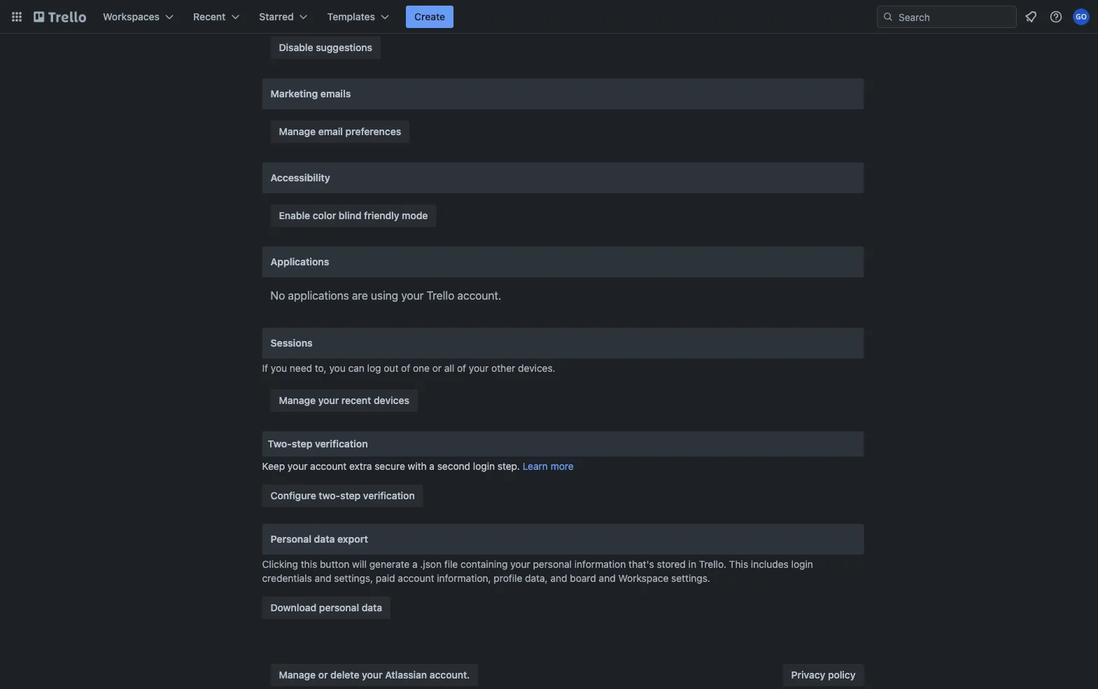 Task type: vqa. For each thing, say whether or not it's contained in the screenshot.
If you need to, you can log out of one or all of your other devices.
yes



Task type: locate. For each thing, give the bounding box(es) containing it.
credentials
[[262, 573, 312, 584]]

your left other
[[469, 362, 489, 374]]

if
[[262, 362, 268, 374]]

1 horizontal spatial and
[[551, 573, 568, 584]]

search image
[[883, 11, 894, 22]]

1 manage from the top
[[279, 126, 316, 137]]

step up configure
[[292, 438, 313, 450]]

0 vertical spatial or
[[433, 362, 442, 374]]

1 horizontal spatial of
[[457, 362, 466, 374]]

2 manage from the top
[[279, 395, 316, 406]]

with
[[408, 461, 427, 472]]

0 horizontal spatial or
[[319, 669, 328, 681]]

step inside the configure two-step verification link
[[341, 490, 361, 501]]

you
[[271, 362, 287, 374], [330, 362, 346, 374]]

one
[[413, 362, 430, 374]]

account. right "trello"
[[458, 289, 502, 302]]

all
[[445, 362, 455, 374]]

using
[[371, 289, 399, 302]]

two-
[[268, 438, 292, 450]]

you right "if"
[[271, 362, 287, 374]]

policy
[[829, 669, 856, 681]]

settings,
[[334, 573, 373, 584]]

personal up data,
[[533, 559, 572, 570]]

templates button
[[319, 6, 398, 28]]

or
[[433, 362, 442, 374], [319, 669, 328, 681]]

can
[[348, 362, 365, 374]]

1 horizontal spatial you
[[330, 362, 346, 374]]

1 horizontal spatial account
[[398, 573, 435, 584]]

0 horizontal spatial personal
[[319, 602, 359, 614]]

Search field
[[894, 6, 1017, 27]]

you right to,
[[330, 362, 346, 374]]

account down "two-step verification"
[[310, 461, 347, 472]]

login right includes
[[792, 559, 814, 570]]

account down .json
[[398, 573, 435, 584]]

your inside manage or delete your atlassian account. link
[[362, 669, 383, 681]]

preferences
[[346, 126, 401, 137]]

0 vertical spatial a
[[430, 461, 435, 472]]

your right the using
[[402, 289, 424, 302]]

no
[[271, 289, 285, 302]]

manage left delete
[[279, 669, 316, 681]]

of
[[401, 362, 411, 374], [457, 362, 466, 374]]

settings.
[[672, 573, 711, 584]]

manage left email
[[279, 126, 316, 137]]

keep your account extra secure with a second login step. learn more
[[262, 461, 574, 472]]

marketing emails
[[271, 88, 351, 99]]

0 vertical spatial data
[[314, 533, 335, 545]]

verification up extra
[[315, 438, 368, 450]]

manage email preferences link
[[271, 120, 410, 143]]

manage
[[279, 126, 316, 137], [279, 395, 316, 406], [279, 669, 316, 681]]

1 vertical spatial account
[[398, 573, 435, 584]]

2 horizontal spatial and
[[599, 573, 616, 584]]

applications
[[271, 256, 329, 268]]

manage your recent devices link
[[271, 389, 418, 412]]

login
[[473, 461, 495, 472], [792, 559, 814, 570]]

1 vertical spatial step
[[341, 490, 361, 501]]

verification
[[315, 438, 368, 450], [363, 490, 415, 501]]

1 vertical spatial or
[[319, 669, 328, 681]]

sessions
[[271, 337, 313, 349]]

step.
[[498, 461, 520, 472]]

a left .json
[[413, 559, 418, 570]]

data up button
[[314, 533, 335, 545]]

0 horizontal spatial you
[[271, 362, 287, 374]]

personal
[[271, 533, 312, 545]]

step down extra
[[341, 490, 361, 501]]

disable suggestions link
[[271, 36, 381, 59]]

manage down need
[[279, 395, 316, 406]]

paid
[[376, 573, 395, 584]]

download
[[271, 602, 317, 614]]

enable color blind friendly mode
[[279, 210, 428, 221]]

2 vertical spatial manage
[[279, 669, 316, 681]]

3 manage from the top
[[279, 669, 316, 681]]

of right all
[[457, 362, 466, 374]]

1 vertical spatial login
[[792, 559, 814, 570]]

and down information
[[599, 573, 616, 584]]

of right "out"
[[401, 362, 411, 374]]

your right keep
[[288, 461, 308, 472]]

1 vertical spatial a
[[413, 559, 418, 570]]

account. right atlassian
[[430, 669, 470, 681]]

personal down settings,
[[319, 602, 359, 614]]

0 vertical spatial manage
[[279, 126, 316, 137]]

workspaces button
[[95, 6, 182, 28]]

templates
[[328, 11, 375, 22]]

download personal data
[[271, 602, 382, 614]]

your left recent
[[319, 395, 339, 406]]

0 vertical spatial account.
[[458, 289, 502, 302]]

create
[[415, 11, 446, 22]]

1 horizontal spatial or
[[433, 362, 442, 374]]

login inside clicking this button will generate a .json file containing your personal information that's stored in trello. this includes login credentials and settings, paid account information, profile data, and board and workspace settings.
[[792, 559, 814, 570]]

1 vertical spatial verification
[[363, 490, 415, 501]]

your
[[402, 289, 424, 302], [469, 362, 489, 374], [319, 395, 339, 406], [288, 461, 308, 472], [511, 559, 531, 570], [362, 669, 383, 681]]

verification down secure at the left bottom
[[363, 490, 415, 501]]

0 horizontal spatial a
[[413, 559, 418, 570]]

1 horizontal spatial personal
[[533, 559, 572, 570]]

configure
[[271, 490, 316, 501]]

to,
[[315, 362, 327, 374]]

your up profile
[[511, 559, 531, 570]]

1 horizontal spatial login
[[792, 559, 814, 570]]

account.
[[458, 289, 502, 302], [430, 669, 470, 681]]

privacy
[[792, 669, 826, 681]]

your inside the manage your recent devices link
[[319, 395, 339, 406]]

1 horizontal spatial a
[[430, 461, 435, 472]]

containing
[[461, 559, 508, 570]]

1 vertical spatial manage
[[279, 395, 316, 406]]

this
[[301, 559, 317, 570]]

0 vertical spatial step
[[292, 438, 313, 450]]

and down button
[[315, 573, 332, 584]]

your inside clicking this button will generate a .json file containing your personal information that's stored in trello. this includes login credentials and settings, paid account information, profile data, and board and workspace settings.
[[511, 559, 531, 570]]

login left step.
[[473, 461, 495, 472]]

and
[[315, 573, 332, 584], [551, 573, 568, 584], [599, 573, 616, 584]]

0 vertical spatial login
[[473, 461, 495, 472]]

your right delete
[[362, 669, 383, 681]]

information,
[[437, 573, 491, 584]]

0 horizontal spatial account
[[310, 461, 347, 472]]

or left delete
[[319, 669, 328, 681]]

and right data,
[[551, 573, 568, 584]]

0 horizontal spatial login
[[473, 461, 495, 472]]

data
[[314, 533, 335, 545], [362, 602, 382, 614]]

privacy policy link
[[783, 664, 865, 686]]

that's
[[629, 559, 655, 570]]

out
[[384, 362, 399, 374]]

recent
[[342, 395, 371, 406]]

export
[[338, 533, 368, 545]]

learn more link
[[523, 461, 574, 472]]

clicking
[[262, 559, 298, 570]]

account inside clicking this button will generate a .json file containing your personal information that's stored in trello. this includes login credentials and settings, paid account information, profile data, and board and workspace settings.
[[398, 573, 435, 584]]

0 horizontal spatial data
[[314, 533, 335, 545]]

or left all
[[433, 362, 442, 374]]

a right with
[[430, 461, 435, 472]]

recent button
[[185, 6, 248, 28]]

1 of from the left
[[401, 362, 411, 374]]

data down paid
[[362, 602, 382, 614]]

gary orlando (garyorlando) image
[[1074, 8, 1091, 25]]

1 vertical spatial account.
[[430, 669, 470, 681]]

keep
[[262, 461, 285, 472]]

step
[[292, 438, 313, 450], [341, 490, 361, 501]]

extra
[[349, 461, 372, 472]]

personal
[[533, 559, 572, 570], [319, 602, 359, 614]]

manage for manage your recent devices
[[279, 395, 316, 406]]

starred
[[259, 11, 294, 22]]

more
[[551, 461, 574, 472]]

0 vertical spatial personal
[[533, 559, 572, 570]]

2 you from the left
[[330, 362, 346, 374]]

1 horizontal spatial step
[[341, 490, 361, 501]]

account
[[310, 461, 347, 472], [398, 573, 435, 584]]

1 horizontal spatial data
[[362, 602, 382, 614]]

0 horizontal spatial and
[[315, 573, 332, 584]]

trello.
[[700, 559, 727, 570]]

manage for manage email preferences
[[279, 126, 316, 137]]

0 horizontal spatial of
[[401, 362, 411, 374]]

secure
[[375, 461, 405, 472]]

workspace
[[619, 573, 669, 584]]

.json
[[421, 559, 442, 570]]

this
[[730, 559, 749, 570]]



Task type: describe. For each thing, give the bounding box(es) containing it.
personal inside clicking this button will generate a .json file containing your personal information that's stored in trello. this includes login credentials and settings, paid account information, profile data, and board and workspace settings.
[[533, 559, 572, 570]]

manage for manage or delete your atlassian account.
[[279, 669, 316, 681]]

open information menu image
[[1050, 10, 1064, 24]]

board
[[570, 573, 597, 584]]

manage or delete your atlassian account. link
[[271, 664, 479, 686]]

0 vertical spatial verification
[[315, 438, 368, 450]]

atlassian
[[385, 669, 427, 681]]

two-
[[319, 490, 341, 501]]

disable
[[279, 42, 313, 53]]

clicking this button will generate a .json file containing your personal information that's stored in trello. this includes login credentials and settings, paid account information, profile data, and board and workspace settings.
[[262, 559, 814, 584]]

personal data export
[[271, 533, 368, 545]]

generate
[[370, 559, 410, 570]]

need
[[290, 362, 312, 374]]

suggestions
[[316, 42, 373, 53]]

create button
[[406, 6, 454, 28]]

0 vertical spatial account
[[310, 461, 347, 472]]

trello
[[427, 289, 455, 302]]

in
[[689, 559, 697, 570]]

will
[[352, 559, 367, 570]]

1 vertical spatial personal
[[319, 602, 359, 614]]

emails
[[321, 88, 351, 99]]

accessibility
[[271, 172, 330, 184]]

manage or delete your atlassian account.
[[279, 669, 470, 681]]

download personal data link
[[262, 597, 391, 619]]

stored
[[657, 559, 686, 570]]

0 notifications image
[[1023, 8, 1040, 25]]

a inside clicking this button will generate a .json file containing your personal information that's stored in trello. this includes login credentials and settings, paid account information, profile data, and board and workspace settings.
[[413, 559, 418, 570]]

2 and from the left
[[551, 573, 568, 584]]

manage email preferences
[[279, 126, 401, 137]]

enable color blind friendly mode link
[[271, 205, 437, 227]]

starred button
[[251, 6, 316, 28]]

devices.
[[518, 362, 556, 374]]

friendly
[[364, 210, 400, 221]]

0 horizontal spatial step
[[292, 438, 313, 450]]

configure two-step verification link
[[262, 485, 424, 507]]

file
[[445, 559, 458, 570]]

1 you from the left
[[271, 362, 287, 374]]

primary element
[[0, 0, 1099, 34]]

profile
[[494, 573, 523, 584]]

1 vertical spatial data
[[362, 602, 382, 614]]

if you need to, you can log out of one or all of your other devices.
[[262, 362, 556, 374]]

back to home image
[[34, 6, 86, 28]]

information
[[575, 559, 626, 570]]

other
[[492, 362, 516, 374]]

configure two-step verification
[[271, 490, 415, 501]]

recent
[[193, 11, 226, 22]]

log
[[367, 362, 381, 374]]

devices
[[374, 395, 410, 406]]

second
[[438, 461, 471, 472]]

two-step verification
[[268, 438, 368, 450]]

marketing
[[271, 88, 318, 99]]

1 and from the left
[[315, 573, 332, 584]]

applications
[[288, 289, 349, 302]]

manage your recent devices
[[279, 395, 410, 406]]

are
[[352, 289, 368, 302]]

privacy policy
[[792, 669, 856, 681]]

delete
[[331, 669, 360, 681]]

includes
[[751, 559, 789, 570]]

enable
[[279, 210, 310, 221]]

no applications are using your trello account.
[[271, 289, 502, 302]]

button
[[320, 559, 350, 570]]

email
[[319, 126, 343, 137]]

3 and from the left
[[599, 573, 616, 584]]

2 of from the left
[[457, 362, 466, 374]]

workspaces
[[103, 11, 160, 22]]

data,
[[525, 573, 548, 584]]

learn
[[523, 461, 548, 472]]

color
[[313, 210, 336, 221]]



